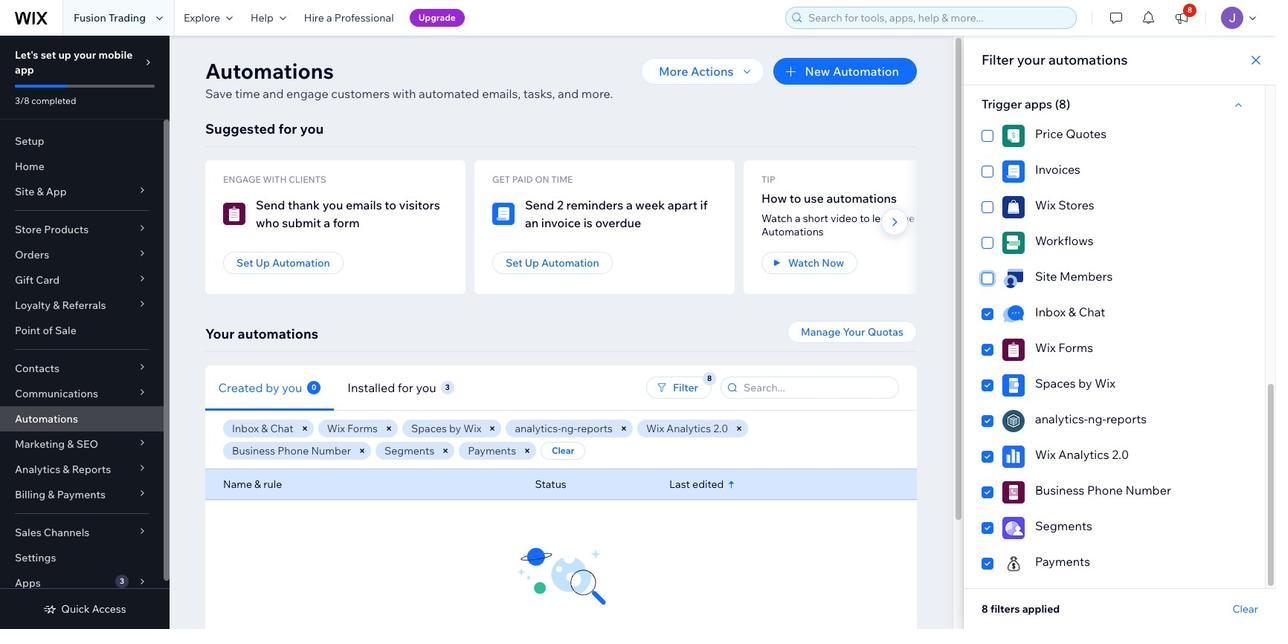Task type: describe. For each thing, give the bounding box(es) containing it.
manage
[[801, 326, 841, 339]]

stores
[[1059, 198, 1095, 213]]

Wix Stores checkbox
[[982, 196, 1247, 219]]

engage
[[286, 86, 329, 101]]

created
[[219, 380, 263, 395]]

loyalty
[[15, 299, 51, 312]]

emails,
[[482, 86, 521, 101]]

an
[[525, 216, 539, 231]]

home link
[[0, 154, 164, 179]]

0 horizontal spatial inbox
[[232, 422, 259, 436]]

filter for filter
[[673, 382, 698, 395]]

2 horizontal spatial to
[[860, 212, 870, 225]]

wix inside "checkbox"
[[1035, 448, 1056, 463]]

1 and from the left
[[263, 86, 284, 101]]

Wix Analytics 2.0 checkbox
[[982, 446, 1247, 469]]

video
[[831, 212, 858, 225]]

you for suggested
[[300, 120, 324, 138]]

time
[[235, 86, 260, 101]]

1 horizontal spatial by
[[449, 422, 461, 436]]

0 horizontal spatial spaces by wix
[[411, 422, 482, 436]]

billing & payments button
[[0, 483, 164, 508]]

filter your automations
[[982, 51, 1128, 68]]

fusion trading
[[74, 11, 146, 25]]

chat inside inbox & chat option
[[1079, 305, 1106, 320]]

price
[[1035, 126, 1063, 141]]

Search... field
[[739, 378, 894, 399]]

icon image for site
[[1003, 268, 1025, 290]]

0 horizontal spatial forms
[[347, 422, 378, 436]]

business inside option
[[1035, 483, 1085, 498]]

explore
[[184, 11, 220, 25]]

automation for send 2 reminders a week apart if an invoice is overdue
[[541, 257, 599, 270]]

0 horizontal spatial business
[[232, 445, 275, 458]]

communications button
[[0, 382, 164, 407]]

analytics-ng-reports checkbox
[[982, 411, 1247, 433]]

of inside 'point of sale' link
[[43, 324, 53, 338]]

filter button
[[646, 377, 712, 399]]

upgrade
[[418, 12, 456, 23]]

store
[[15, 223, 42, 237]]

for for suggested
[[278, 120, 297, 138]]

contacts button
[[0, 356, 164, 382]]

category image for price quotes
[[1003, 125, 1025, 147]]

a inside the send 2 reminders a week apart if an invoice is overdue
[[626, 198, 633, 213]]

gift card
[[15, 274, 60, 287]]

phone inside option
[[1087, 483, 1123, 498]]

Invoices checkbox
[[982, 161, 1247, 183]]

actions
[[691, 64, 734, 79]]

get
[[492, 174, 510, 185]]

save
[[205, 86, 232, 101]]

you for send
[[323, 198, 343, 213]]

setup link
[[0, 129, 164, 154]]

send 2 reminders a week apart if an invoice is overdue
[[525, 198, 708, 231]]

to inside send thank you emails to visitors who submit a form
[[385, 198, 396, 213]]

1 vertical spatial clear button
[[1233, 603, 1258, 617]]

new
[[805, 64, 830, 79]]

wix forms inside option
[[1035, 341, 1093, 356]]

store products
[[15, 223, 89, 237]]

inbox & chat inside option
[[1035, 305, 1106, 320]]

invoices
[[1035, 162, 1081, 177]]

apps
[[1025, 97, 1052, 112]]

category image for payments
[[1003, 553, 1025, 576]]

(8)
[[1055, 97, 1071, 112]]

your automations
[[205, 326, 318, 343]]

category image for spaces by wix
[[1003, 375, 1025, 397]]

up
[[58, 48, 71, 62]]

wix analytics 2.0 inside "checkbox"
[[1035, 448, 1129, 463]]

thank
[[288, 198, 320, 213]]

site members
[[1035, 269, 1113, 284]]

last edited
[[669, 478, 724, 492]]

setup
[[15, 135, 44, 148]]

Spaces by Wix checkbox
[[982, 375, 1247, 397]]

suggested for you
[[205, 120, 324, 138]]

loyalty & referrals
[[15, 299, 106, 312]]

category image for wix stores
[[1003, 196, 1025, 219]]

set up automation button for submit
[[223, 252, 344, 274]]

emails
[[346, 198, 382, 213]]

1 horizontal spatial your
[[1017, 51, 1046, 68]]

seo
[[76, 438, 98, 451]]

apart
[[668, 198, 698, 213]]

contacts
[[15, 362, 59, 376]]

with
[[392, 86, 416, 101]]

0 horizontal spatial automations
[[238, 326, 318, 343]]

home
[[15, 160, 44, 173]]

category image for segments
[[1003, 518, 1025, 540]]

manage your quotas button
[[788, 321, 917, 344]]

category image for wix analytics 2.0
[[1003, 446, 1025, 469]]

0 horizontal spatial reports
[[577, 422, 613, 436]]

Business Phone Number checkbox
[[982, 482, 1247, 504]]

analytics & reports button
[[0, 457, 164, 483]]

let's
[[15, 48, 38, 62]]

applied
[[1022, 603, 1060, 617]]

form
[[333, 216, 360, 231]]

forms inside option
[[1059, 341, 1093, 356]]

2.0 inside wix analytics 2.0 "checkbox"
[[1112, 448, 1129, 463]]

price quotes
[[1035, 126, 1107, 141]]

0 horizontal spatial analytics-
[[515, 422, 561, 436]]

wix inside option
[[1035, 341, 1056, 356]]

automations for automations
[[15, 413, 78, 426]]

orders button
[[0, 242, 164, 268]]

sales
[[15, 527, 41, 540]]

of inside tip how to use automations watch a short video to learn the basics of wix automations
[[950, 212, 960, 225]]

& inside option
[[1069, 305, 1076, 320]]

more actions button
[[641, 58, 765, 85]]

let's set up your mobile app
[[15, 48, 133, 77]]

site for site & app
[[15, 185, 34, 199]]

automation for send thank you emails to visitors who submit a form
[[272, 257, 330, 270]]

category image for workflows
[[1003, 232, 1025, 254]]

0 horizontal spatial analytics-ng-reports
[[515, 422, 613, 436]]

0 horizontal spatial by
[[266, 380, 280, 395]]

1 horizontal spatial payments
[[468, 445, 516, 458]]

quick
[[61, 603, 90, 617]]

referrals
[[62, 299, 106, 312]]

time
[[551, 174, 573, 185]]

0 horizontal spatial segments
[[385, 445, 435, 458]]

0 horizontal spatial wix forms
[[327, 422, 378, 436]]

business phone number inside option
[[1035, 483, 1171, 498]]

set up automation for submit
[[237, 257, 330, 270]]

a inside send thank you emails to visitors who submit a form
[[324, 216, 330, 231]]

& inside popup button
[[53, 299, 60, 312]]

0 vertical spatial wix analytics 2.0
[[646, 422, 728, 436]]

rule
[[264, 478, 282, 492]]

set
[[41, 48, 56, 62]]

learn
[[872, 212, 897, 225]]

loyalty & referrals button
[[0, 293, 164, 318]]

short
[[803, 212, 828, 225]]

quotas
[[868, 326, 904, 339]]

0 vertical spatial phone
[[278, 445, 309, 458]]

apps
[[15, 577, 41, 591]]

trading
[[109, 11, 146, 25]]

tasks,
[[523, 86, 555, 101]]

your inside let's set up your mobile app
[[74, 48, 96, 62]]

reminders
[[566, 198, 624, 213]]

2 horizontal spatial automations
[[1049, 51, 1128, 68]]

set up automation button for an
[[492, 252, 613, 274]]

& down created by you
[[261, 422, 268, 436]]

automations for automations save time and engage customers with automated emails, tasks, and more.
[[205, 58, 334, 84]]

& inside popup button
[[67, 438, 74, 451]]

1 your from the left
[[205, 326, 235, 343]]

name & rule
[[223, 478, 282, 492]]

Search for tools, apps, help & more... field
[[804, 7, 1072, 28]]

billing & payments
[[15, 489, 106, 502]]

week
[[635, 198, 665, 213]]

app
[[46, 185, 67, 199]]

help button
[[242, 0, 295, 36]]

sales channels
[[15, 527, 90, 540]]

3/8
[[15, 95, 29, 106]]

with
[[263, 174, 287, 185]]

app
[[15, 63, 34, 77]]

sidebar element
[[0, 36, 170, 630]]

clear for the bottommost clear button
[[1233, 603, 1258, 617]]

8 button
[[1165, 0, 1198, 36]]

watch inside 'button'
[[788, 257, 820, 270]]

category image for send thank you emails to visitors who submit a form
[[223, 203, 245, 225]]

1 horizontal spatial analytics
[[667, 422, 711, 436]]

more
[[659, 64, 688, 79]]

category image for analytics-ng-reports
[[1003, 411, 1025, 433]]

point of sale
[[15, 324, 76, 338]]

hire a professional
[[304, 11, 394, 25]]



Task type: vqa. For each thing, say whether or not it's contained in the screenshot.
Manage Your Quotas
yes



Task type: locate. For each thing, give the bounding box(es) containing it.
watch left now
[[788, 257, 820, 270]]

1 horizontal spatial wix forms
[[1035, 341, 1093, 356]]

1 set up automation from the left
[[237, 257, 330, 270]]

0 vertical spatial automations
[[1049, 51, 1128, 68]]

watch inside tip how to use automations watch a short video to learn the basics of wix automations
[[762, 212, 793, 225]]

automations
[[205, 58, 334, 84], [762, 225, 824, 239], [15, 413, 78, 426]]

2 icon image from the top
[[1003, 303, 1025, 326]]

number down "0"
[[311, 445, 351, 458]]

for for installed
[[398, 380, 413, 395]]

you down engage
[[300, 120, 324, 138]]

watch now button
[[762, 252, 858, 274]]

1 horizontal spatial automation
[[541, 257, 599, 270]]

& left app
[[37, 185, 44, 199]]

now
[[822, 257, 844, 270]]

clear for the leftmost clear button
[[552, 446, 574, 457]]

0 horizontal spatial set
[[237, 257, 253, 270]]

tip how to use automations watch a short video to learn the basics of wix automations
[[762, 174, 980, 239]]

0 horizontal spatial inbox & chat
[[232, 422, 294, 436]]

automations inside the automations 'link'
[[15, 413, 78, 426]]

2 your from the left
[[843, 326, 865, 339]]

automations up the "video"
[[827, 191, 897, 206]]

how
[[762, 191, 787, 206]]

1 horizontal spatial filter
[[982, 51, 1014, 68]]

tab list
[[205, 366, 567, 411]]

a right hire
[[327, 11, 332, 25]]

site & app
[[15, 185, 67, 199]]

inbox & chat down site members
[[1035, 305, 1106, 320]]

you inside send thank you emails to visitors who submit a form
[[323, 198, 343, 213]]

1 horizontal spatial spaces
[[1035, 376, 1076, 391]]

1 horizontal spatial phone
[[1087, 483, 1123, 498]]

icon image
[[1003, 268, 1025, 290], [1003, 303, 1025, 326]]

your right up
[[74, 48, 96, 62]]

spaces by wix down installed for you
[[411, 422, 482, 436]]

0 vertical spatial of
[[950, 212, 960, 225]]

2 horizontal spatial automation
[[833, 64, 899, 79]]

spaces down installed for you
[[411, 422, 447, 436]]

1 send from the left
[[256, 198, 285, 213]]

spaces down wix forms option
[[1035, 376, 1076, 391]]

& left "seo"
[[67, 438, 74, 451]]

a left the week
[[626, 198, 633, 213]]

automations up the marketing
[[15, 413, 78, 426]]

set up automation for an
[[506, 257, 599, 270]]

Workflows checkbox
[[982, 232, 1247, 254]]

1 horizontal spatial analytics-
[[1035, 412, 1088, 427]]

1 horizontal spatial segments
[[1035, 519, 1093, 534]]

send thank you emails to visitors who submit a form
[[256, 198, 440, 231]]

0 vertical spatial chat
[[1079, 305, 1106, 320]]

2 send from the left
[[525, 198, 554, 213]]

8 category image from the top
[[1003, 518, 1025, 540]]

to left use
[[790, 191, 801, 206]]

2 and from the left
[[558, 86, 579, 101]]

filter for filter your automations
[[982, 51, 1014, 68]]

0 horizontal spatial ng-
[[561, 422, 577, 436]]

Wix Forms checkbox
[[982, 339, 1247, 361]]

analytics- up status
[[515, 422, 561, 436]]

forms
[[1059, 341, 1093, 356], [347, 422, 378, 436]]

3 inside the "sidebar" element
[[120, 577, 124, 587]]

send for submit
[[256, 198, 285, 213]]

0 horizontal spatial spaces
[[411, 422, 447, 436]]

sale
[[55, 324, 76, 338]]

to right emails in the left top of the page
[[385, 198, 396, 213]]

category image for wix forms
[[1003, 339, 1025, 361]]

on
[[535, 174, 549, 185]]

2 vertical spatial automations
[[15, 413, 78, 426]]

0 vertical spatial clear button
[[541, 443, 585, 460]]

Payments checkbox
[[982, 553, 1247, 576]]

site down 'home'
[[15, 185, 34, 199]]

2 set up automation button from the left
[[492, 252, 613, 274]]

number inside option
[[1126, 483, 1171, 498]]

site & app button
[[0, 179, 164, 205]]

analytics-ng-reports down "spaces by wix" checkbox
[[1035, 412, 1147, 427]]

1 set up automation button from the left
[[223, 252, 344, 274]]

filters
[[991, 603, 1020, 617]]

phone
[[278, 445, 309, 458], [1087, 483, 1123, 498]]

up for send 2 reminders a week apart if an invoice is overdue
[[525, 257, 539, 270]]

your up created
[[205, 326, 235, 343]]

wix analytics 2.0 down analytics-ng-reports option
[[1035, 448, 1129, 463]]

analytics inside "checkbox"
[[1059, 448, 1110, 463]]

forms down inbox & chat option
[[1059, 341, 1093, 356]]

1 vertical spatial inbox
[[232, 422, 259, 436]]

reports inside option
[[1106, 412, 1147, 427]]

1 vertical spatial 3
[[120, 577, 124, 587]]

send up who
[[256, 198, 285, 213]]

& inside dropdown button
[[63, 463, 70, 477]]

2 set up automation from the left
[[506, 257, 599, 270]]

3 right installed for you
[[445, 383, 450, 392]]

set up automation button down who
[[223, 252, 344, 274]]

1 horizontal spatial business
[[1035, 483, 1085, 498]]

automations up time
[[205, 58, 334, 84]]

help
[[251, 11, 274, 25]]

automations inside automations save time and engage customers with automated emails, tasks, and more.
[[205, 58, 334, 84]]

0 vertical spatial forms
[[1059, 341, 1093, 356]]

you
[[300, 120, 324, 138], [323, 198, 343, 213], [282, 380, 303, 395], [416, 380, 436, 395]]

by inside checkbox
[[1079, 376, 1092, 391]]

1 vertical spatial automations
[[827, 191, 897, 206]]

automation down submit
[[272, 257, 330, 270]]

0 horizontal spatial clear button
[[541, 443, 585, 460]]

Segments checkbox
[[982, 518, 1247, 540]]

site down workflows
[[1035, 269, 1057, 284]]

1 vertical spatial spaces by wix
[[411, 422, 482, 436]]

up for send thank you emails to visitors who submit a form
[[256, 257, 270, 270]]

set for send thank you emails to visitors who submit a form
[[237, 257, 253, 270]]

0 horizontal spatial phone
[[278, 445, 309, 458]]

category image
[[1003, 125, 1025, 147], [1003, 161, 1025, 183], [1003, 196, 1025, 219], [1003, 339, 1025, 361], [1003, 411, 1025, 433], [1003, 446, 1025, 469], [1003, 482, 1025, 504], [1003, 518, 1025, 540]]

2.0 up edited
[[713, 422, 728, 436]]

members
[[1060, 269, 1113, 284]]

access
[[92, 603, 126, 617]]

reports
[[1106, 412, 1147, 427], [577, 422, 613, 436]]

1 category image from the top
[[1003, 125, 1025, 147]]

analytics- down "spaces by wix" checkbox
[[1035, 412, 1088, 427]]

up down who
[[256, 257, 270, 270]]

inbox & chat down created by you
[[232, 422, 294, 436]]

1 vertical spatial filter
[[673, 382, 698, 395]]

your inside 'button'
[[843, 326, 865, 339]]

0 horizontal spatial wix analytics 2.0
[[646, 422, 728, 436]]

you for created
[[282, 380, 303, 395]]

1 vertical spatial number
[[1126, 483, 1171, 498]]

the
[[899, 212, 915, 225]]

analytics-ng-reports inside option
[[1035, 412, 1147, 427]]

0 horizontal spatial 3
[[120, 577, 124, 587]]

submit
[[282, 216, 321, 231]]

6 category image from the top
[[1003, 446, 1025, 469]]

clear
[[552, 446, 574, 457], [1233, 603, 1258, 617]]

0 vertical spatial spaces
[[1035, 376, 1076, 391]]

inbox inside option
[[1035, 305, 1066, 320]]

send inside the send 2 reminders a week apart if an invoice is overdue
[[525, 198, 554, 213]]

number down wix analytics 2.0 "checkbox"
[[1126, 483, 1171, 498]]

invoice
[[541, 216, 581, 231]]

segments down installed for you
[[385, 445, 435, 458]]

1 horizontal spatial set up automation
[[506, 257, 599, 270]]

gift
[[15, 274, 34, 287]]

your left the quotas
[[843, 326, 865, 339]]

8 for 8
[[1188, 5, 1192, 15]]

set up automation down the invoice
[[506, 257, 599, 270]]

segments down "business phone number" option
[[1035, 519, 1093, 534]]

you up form
[[323, 198, 343, 213]]

category image
[[223, 203, 245, 225], [492, 203, 515, 225], [1003, 232, 1025, 254], [1003, 375, 1025, 397], [1003, 553, 1025, 576]]

filter inside button
[[673, 382, 698, 395]]

3 category image from the top
[[1003, 196, 1025, 219]]

spaces inside checkbox
[[1035, 376, 1076, 391]]

0 vertical spatial 2.0
[[713, 422, 728, 436]]

your
[[205, 326, 235, 343], [843, 326, 865, 339]]

8 for 8 filters applied
[[982, 603, 988, 617]]

analytics-ng-reports up status
[[515, 422, 613, 436]]

paid
[[512, 174, 533, 185]]

send up an
[[525, 198, 554, 213]]

0 horizontal spatial automation
[[272, 257, 330, 270]]

automation inside button
[[833, 64, 899, 79]]

list
[[205, 161, 1273, 295]]

more actions
[[659, 64, 734, 79]]

set up automation button
[[223, 252, 344, 274], [492, 252, 613, 274]]

settings link
[[0, 546, 164, 571]]

up down an
[[525, 257, 539, 270]]

1 horizontal spatial clear
[[1233, 603, 1258, 617]]

business up name & rule at the left bottom
[[232, 445, 275, 458]]

1 horizontal spatial 2.0
[[1112, 448, 1129, 463]]

phone up rule
[[278, 445, 309, 458]]

& left rule
[[254, 478, 261, 492]]

who
[[256, 216, 279, 231]]

analytics down filter button
[[667, 422, 711, 436]]

automations link
[[0, 407, 164, 432]]

1 horizontal spatial forms
[[1059, 341, 1093, 356]]

spaces by wix inside "spaces by wix" checkbox
[[1035, 376, 1116, 391]]

to left learn
[[860, 212, 870, 225]]

point
[[15, 324, 40, 338]]

send inside send thank you emails to visitors who submit a form
[[256, 198, 285, 213]]

for
[[278, 120, 297, 138], [398, 380, 413, 395]]

1 horizontal spatial spaces by wix
[[1035, 376, 1116, 391]]

0 vertical spatial clear
[[552, 446, 574, 457]]

wix analytics 2.0 down filter button
[[646, 422, 728, 436]]

1 horizontal spatial ng-
[[1088, 412, 1106, 427]]

business phone number down wix analytics 2.0 "checkbox"
[[1035, 483, 1171, 498]]

site
[[15, 185, 34, 199], [1035, 269, 1057, 284]]

1 vertical spatial payments
[[57, 489, 106, 502]]

trigger apps (8)
[[982, 97, 1071, 112]]

4 category image from the top
[[1003, 339, 1025, 361]]

2 vertical spatial automations
[[238, 326, 318, 343]]

0 vertical spatial wix forms
[[1035, 341, 1093, 356]]

0 vertical spatial for
[[278, 120, 297, 138]]

send
[[256, 198, 285, 213], [525, 198, 554, 213]]

1 horizontal spatial automations
[[205, 58, 334, 84]]

1 horizontal spatial your
[[843, 326, 865, 339]]

0 horizontal spatial site
[[15, 185, 34, 199]]

ng- inside option
[[1088, 412, 1106, 427]]

0 vertical spatial watch
[[762, 212, 793, 225]]

0 vertical spatial site
[[15, 185, 34, 199]]

0 vertical spatial 3
[[445, 383, 450, 392]]

billing
[[15, 489, 45, 502]]

overdue
[[595, 216, 641, 231]]

wix forms down inbox & chat option
[[1035, 341, 1093, 356]]

products
[[44, 223, 89, 237]]

2 horizontal spatial payments
[[1035, 555, 1090, 570]]

automations up created by you
[[238, 326, 318, 343]]

0 horizontal spatial of
[[43, 324, 53, 338]]

0 horizontal spatial business phone number
[[232, 445, 351, 458]]

3 up access on the bottom
[[120, 577, 124, 587]]

2
[[557, 198, 564, 213]]

analytics inside dropdown button
[[15, 463, 60, 477]]

and right time
[[263, 86, 284, 101]]

1 vertical spatial 8
[[982, 603, 988, 617]]

1 horizontal spatial 3
[[445, 383, 450, 392]]

1 icon image from the top
[[1003, 268, 1025, 290]]

set up automation
[[237, 257, 330, 270], [506, 257, 599, 270]]

set up automation down who
[[237, 257, 330, 270]]

ng- down "spaces by wix" checkbox
[[1088, 412, 1106, 427]]

settings
[[15, 552, 56, 565]]

2 horizontal spatial automations
[[762, 225, 824, 239]]

spaces by wix
[[1035, 376, 1116, 391], [411, 422, 482, 436]]

wix forms down installed
[[327, 422, 378, 436]]

last
[[669, 478, 690, 492]]

analytics
[[667, 422, 711, 436], [1059, 448, 1110, 463], [15, 463, 60, 477]]

site inside dropdown button
[[15, 185, 34, 199]]

0 vertical spatial payments
[[468, 445, 516, 458]]

you left "0"
[[282, 380, 303, 395]]

of right basics
[[950, 212, 960, 225]]

1 up from the left
[[256, 257, 270, 270]]

analytics down the marketing
[[15, 463, 60, 477]]

of left sale at the bottom left
[[43, 324, 53, 338]]

1 horizontal spatial up
[[525, 257, 539, 270]]

marketing
[[15, 438, 65, 451]]

& right billing
[[48, 489, 55, 502]]

1 vertical spatial for
[[398, 380, 413, 395]]

orders
[[15, 248, 49, 262]]

category image for business phone number
[[1003, 482, 1025, 504]]

2 up from the left
[[525, 257, 539, 270]]

analytics-
[[1035, 412, 1088, 427], [515, 422, 561, 436]]

0 horizontal spatial automations
[[15, 413, 78, 426]]

set for send 2 reminders a week apart if an invoice is overdue
[[506, 257, 523, 270]]

2 category image from the top
[[1003, 161, 1025, 183]]

1 horizontal spatial business phone number
[[1035, 483, 1171, 498]]

0 horizontal spatial chat
[[270, 422, 294, 436]]

1 vertical spatial icon image
[[1003, 303, 1025, 326]]

0 vertical spatial inbox & chat
[[1035, 305, 1106, 320]]

watch down how
[[762, 212, 793, 225]]

site for site members
[[1035, 269, 1057, 284]]

your up trigger apps (8)
[[1017, 51, 1046, 68]]

category image for invoices
[[1003, 161, 1025, 183]]

segments inside "checkbox"
[[1035, 519, 1093, 534]]

installed
[[348, 380, 395, 395]]

0 horizontal spatial clear
[[552, 446, 574, 457]]

payments
[[468, 445, 516, 458], [57, 489, 106, 502], [1035, 555, 1090, 570]]

for down engage
[[278, 120, 297, 138]]

1 vertical spatial business phone number
[[1035, 483, 1171, 498]]

automation down the invoice
[[541, 257, 599, 270]]

phone down wix analytics 2.0 "checkbox"
[[1087, 483, 1123, 498]]

icon image for inbox
[[1003, 303, 1025, 326]]

0 vertical spatial filter
[[982, 51, 1014, 68]]

& down site members
[[1069, 305, 1076, 320]]

1 vertical spatial phone
[[1087, 483, 1123, 498]]

Price Quotes checkbox
[[982, 125, 1247, 147]]

2 set from the left
[[506, 257, 523, 270]]

communications
[[15, 388, 98, 401]]

0 vertical spatial automations
[[205, 58, 334, 84]]

Site Members checkbox
[[982, 268, 1247, 290]]

inbox down created
[[232, 422, 259, 436]]

Inbox & Chat checkbox
[[982, 303, 1247, 326]]

workflows
[[1035, 234, 1094, 248]]

0 horizontal spatial up
[[256, 257, 270, 270]]

0 horizontal spatial 2.0
[[713, 422, 728, 436]]

spaces by wix down wix forms option
[[1035, 376, 1116, 391]]

quick access
[[61, 603, 126, 617]]

to
[[790, 191, 801, 206], [385, 198, 396, 213], [860, 212, 870, 225]]

0 horizontal spatial analytics
[[15, 463, 60, 477]]

you right installed
[[416, 380, 436, 395]]

site inside option
[[1035, 269, 1057, 284]]

1 vertical spatial spaces
[[411, 422, 447, 436]]

analytics down analytics-ng-reports option
[[1059, 448, 1110, 463]]

1 horizontal spatial site
[[1035, 269, 1057, 284]]

wix inside "option"
[[1035, 198, 1056, 213]]

category image for send 2 reminders a week apart if an invoice is overdue
[[492, 203, 515, 225]]

you for installed
[[416, 380, 436, 395]]

wix inside checkbox
[[1095, 376, 1116, 391]]

payments inside dropdown button
[[57, 489, 106, 502]]

1 horizontal spatial wix analytics 2.0
[[1035, 448, 1129, 463]]

automations inside tip how to use automations watch a short video to learn the basics of wix automations
[[827, 191, 897, 206]]

automations up (8)
[[1049, 51, 1128, 68]]

analytics- inside option
[[1035, 412, 1088, 427]]

fusion
[[74, 11, 106, 25]]

1 set from the left
[[237, 257, 253, 270]]

0 vertical spatial spaces by wix
[[1035, 376, 1116, 391]]

automations inside tip how to use automations watch a short video to learn the basics of wix automations
[[762, 225, 824, 239]]

tab list containing created by you
[[205, 366, 567, 411]]

1 vertical spatial chat
[[270, 422, 294, 436]]

inbox down site members
[[1035, 305, 1066, 320]]

8 inside 8 button
[[1188, 5, 1192, 15]]

chat down created by you
[[270, 422, 294, 436]]

clients
[[289, 174, 326, 185]]

completed
[[31, 95, 76, 106]]

visitors
[[399, 198, 440, 213]]

business down wix analytics 2.0 "checkbox"
[[1035, 483, 1085, 498]]

7 category image from the top
[[1003, 482, 1025, 504]]

0 horizontal spatial 8
[[982, 603, 988, 617]]

& left reports
[[63, 463, 70, 477]]

marketing & seo button
[[0, 432, 164, 457]]

clear inside button
[[552, 446, 574, 457]]

2.0 down analytics-ng-reports option
[[1112, 448, 1129, 463]]

spaces
[[1035, 376, 1076, 391], [411, 422, 447, 436]]

& right the loyalty
[[53, 299, 60, 312]]

a inside tip how to use automations watch a short video to learn the basics of wix automations
[[795, 212, 801, 225]]

1 vertical spatial clear
[[1233, 603, 1258, 617]]

engage
[[223, 174, 261, 185]]

wix inside tip how to use automations watch a short video to learn the basics of wix automations
[[962, 212, 980, 225]]

a left form
[[324, 216, 330, 231]]

&
[[37, 185, 44, 199], [53, 299, 60, 312], [1069, 305, 1076, 320], [261, 422, 268, 436], [67, 438, 74, 451], [63, 463, 70, 477], [254, 478, 261, 492], [48, 489, 55, 502]]

automations up watch now 'button'
[[762, 225, 824, 239]]

for right installed
[[398, 380, 413, 395]]

marketing & seo
[[15, 438, 98, 451]]

5 category image from the top
[[1003, 411, 1025, 433]]

set up automation button down the invoice
[[492, 252, 613, 274]]

professional
[[335, 11, 394, 25]]

is
[[584, 216, 593, 231]]

1 horizontal spatial 8
[[1188, 5, 1192, 15]]

chat down members
[[1079, 305, 1106, 320]]

automations
[[1049, 51, 1128, 68], [827, 191, 897, 206], [238, 326, 318, 343]]

0 horizontal spatial and
[[263, 86, 284, 101]]

manage your quotas
[[801, 326, 904, 339]]

a inside hire a professional link
[[327, 11, 332, 25]]

wix stores
[[1035, 198, 1095, 213]]

inbox & chat
[[1035, 305, 1106, 320], [232, 422, 294, 436]]

automation right new
[[833, 64, 899, 79]]

reports
[[72, 463, 111, 477]]

0 vertical spatial number
[[311, 445, 351, 458]]

payments inside option
[[1035, 555, 1090, 570]]

and left the more.
[[558, 86, 579, 101]]

business phone number up rule
[[232, 445, 351, 458]]

filter
[[982, 51, 1014, 68], [673, 382, 698, 395]]

0 vertical spatial inbox
[[1035, 305, 1066, 320]]

upgrade button
[[410, 9, 465, 27]]

1 vertical spatial forms
[[347, 422, 378, 436]]

hire a professional link
[[295, 0, 403, 36]]

1 horizontal spatial inbox
[[1035, 305, 1066, 320]]

forms down installed
[[347, 422, 378, 436]]

a left short
[[795, 212, 801, 225]]

list containing how to use automations
[[205, 161, 1273, 295]]

1 horizontal spatial to
[[790, 191, 801, 206]]

1 horizontal spatial analytics-ng-reports
[[1035, 412, 1147, 427]]

ng- up status
[[561, 422, 577, 436]]

1 horizontal spatial chat
[[1079, 305, 1106, 320]]

send for an
[[525, 198, 554, 213]]

automation
[[833, 64, 899, 79], [272, 257, 330, 270], [541, 257, 599, 270]]

1 vertical spatial automations
[[762, 225, 824, 239]]

quick access button
[[43, 603, 126, 617]]

1 vertical spatial inbox & chat
[[232, 422, 294, 436]]



